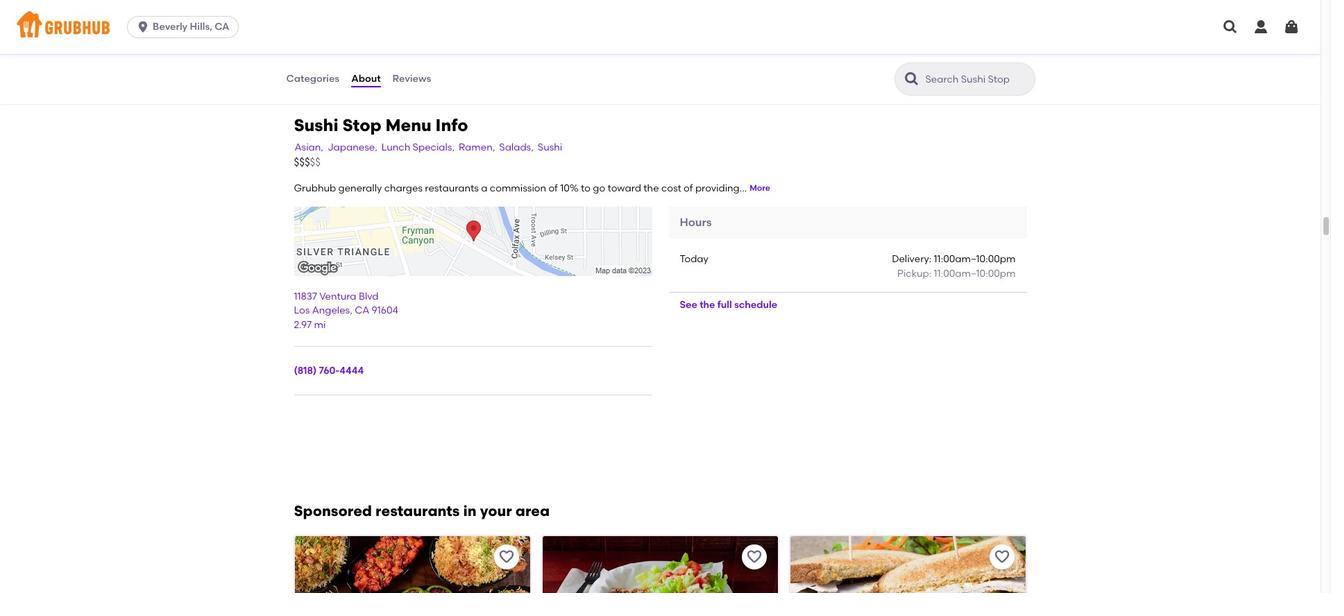 Task type: describe. For each thing, give the bounding box(es) containing it.
main navigation navigation
[[0, 0, 1322, 54]]

japanese, button
[[327, 140, 378, 155]]

save this restaurant button for fish grill logo
[[742, 545, 768, 570]]

save this restaurant image for eternal clay pot logo the save this restaurant button
[[499, 549, 515, 566]]

10%
[[561, 182, 579, 194]]

a
[[481, 182, 488, 194]]

search icon image
[[904, 71, 921, 88]]

schedule
[[735, 299, 778, 311]]

ca inside 11837 ventura blvd los angeles , ca 91604 2.97 mi
[[355, 305, 370, 317]]

categories
[[286, 73, 340, 85]]

save this restaurant image for the save this restaurant button related to lazy daisy of beverly hills logo
[[995, 549, 1011, 566]]

lunch
[[382, 141, 411, 153]]

los
[[294, 305, 310, 317]]

commission
[[490, 182, 547, 194]]

1 of from the left
[[549, 182, 558, 194]]

,
[[350, 305, 353, 317]]

your
[[480, 503, 512, 520]]

see
[[680, 299, 698, 311]]

1 horizontal spatial sushi
[[538, 141, 563, 153]]

(818) 760-4444
[[294, 365, 364, 377]]

pickup:
[[898, 268, 932, 280]]

about
[[352, 73, 381, 85]]

japanese,
[[328, 141, 378, 153]]

reviews
[[393, 73, 431, 85]]

save this restaurant button for lazy daisy of beverly hills logo
[[991, 545, 1016, 570]]

grubhub generally charges restaurants a commission of 10% to go toward the cost of providing ... more
[[294, 182, 771, 194]]

specials,
[[413, 141, 455, 153]]

0 vertical spatial sushi
[[294, 116, 339, 136]]

ramen,
[[459, 141, 495, 153]]

fish grill logo image
[[543, 537, 779, 594]]

$$$
[[294, 156, 310, 169]]

to
[[581, 182, 591, 194]]

grubhub
[[294, 182, 336, 194]]

see the full schedule
[[680, 299, 778, 311]]

asian, button
[[294, 140, 324, 155]]

beverly hills, ca
[[153, 21, 230, 33]]

angeles
[[312, 305, 350, 317]]

hills,
[[190, 21, 212, 33]]

pickup: 11:00am–10:00pm
[[898, 268, 1016, 280]]

salads,
[[500, 141, 534, 153]]

ramen, button
[[458, 140, 496, 155]]

mi
[[314, 319, 326, 331]]

toward
[[608, 182, 642, 194]]

menu
[[386, 116, 432, 136]]

beverly hills, ca button
[[127, 16, 244, 38]]

sponsored restaurants in your area
[[294, 503, 550, 520]]

save this restaurant button for eternal clay pot logo
[[494, 545, 519, 570]]

save this restaurant image
[[747, 549, 763, 566]]

reviews button
[[392, 54, 432, 104]]

0 vertical spatial restaurants
[[425, 182, 479, 194]]

2 svg image from the left
[[1284, 19, 1301, 35]]



Task type: vqa. For each thing, say whether or not it's contained in the screenshot.
the later in the top of the page
no



Task type: locate. For each thing, give the bounding box(es) containing it.
0 horizontal spatial save this restaurant image
[[499, 549, 515, 566]]

0 vertical spatial 11:00am–10:00pm
[[934, 254, 1016, 266]]

0 horizontal spatial of
[[549, 182, 558, 194]]

sushi
[[294, 116, 339, 136], [538, 141, 563, 153]]

0 horizontal spatial svg image
[[1223, 19, 1240, 35]]

1 horizontal spatial ca
[[355, 305, 370, 317]]

full
[[718, 299, 732, 311]]

11:00am–10:00pm up pickup: 11:00am–10:00pm
[[934, 254, 1016, 266]]

ca right ,
[[355, 305, 370, 317]]

2 11:00am–10:00pm from the top
[[934, 268, 1016, 280]]

1 horizontal spatial save this restaurant button
[[742, 545, 768, 570]]

11:00am–10:00pm
[[934, 254, 1016, 266], [934, 268, 1016, 280]]

2 of from the left
[[684, 182, 693, 194]]

sponsored
[[294, 503, 372, 520]]

1 horizontal spatial the
[[700, 299, 716, 311]]

1 horizontal spatial of
[[684, 182, 693, 194]]

11837
[[294, 291, 317, 303]]

providing
[[696, 182, 740, 194]]

ca
[[215, 21, 230, 33], [355, 305, 370, 317]]

0 horizontal spatial svg image
[[136, 20, 150, 34]]

0 vertical spatial ca
[[215, 21, 230, 33]]

of left 10%
[[549, 182, 558, 194]]

2 save this restaurant button from the left
[[742, 545, 768, 570]]

1 vertical spatial sushi
[[538, 141, 563, 153]]

4444
[[340, 365, 364, 377]]

sushi stop menu info
[[294, 116, 468, 136]]

1 vertical spatial 11:00am–10:00pm
[[934, 268, 1016, 280]]

svg image inside beverly hills, ca button
[[136, 20, 150, 34]]

760-
[[319, 365, 340, 377]]

stop
[[343, 116, 382, 136]]

1 horizontal spatial svg image
[[1254, 19, 1270, 35]]

eternal clay pot logo image
[[295, 537, 530, 594]]

the inside button
[[700, 299, 716, 311]]

generally
[[339, 182, 382, 194]]

more
[[750, 184, 771, 193]]

...
[[740, 182, 747, 194]]

delivery:
[[892, 254, 932, 266]]

delivery: 11:00am–10:00pm
[[892, 254, 1016, 266]]

sushi up asian, at top
[[294, 116, 339, 136]]

save this restaurant button
[[494, 545, 519, 570], [742, 545, 768, 570], [991, 545, 1016, 570]]

11837 ventura blvd los angeles , ca 91604 2.97 mi
[[294, 291, 398, 331]]

$$$$$
[[294, 156, 321, 169]]

beverly
[[153, 21, 188, 33]]

1 vertical spatial ca
[[355, 305, 370, 317]]

restaurants left in at the left bottom of page
[[376, 503, 460, 520]]

2 horizontal spatial save this restaurant button
[[991, 545, 1016, 570]]

11:00am–10:00pm for pickup: 11:00am–10:00pm
[[934, 268, 1016, 280]]

0 horizontal spatial ca
[[215, 21, 230, 33]]

restaurants left a
[[425, 182, 479, 194]]

1 11:00am–10:00pm from the top
[[934, 254, 1016, 266]]

svg image
[[1254, 19, 1270, 35], [136, 20, 150, 34]]

lazy daisy of beverly hills logo image
[[791, 537, 1027, 594]]

charges
[[384, 182, 423, 194]]

1 horizontal spatial save this restaurant image
[[995, 549, 1011, 566]]

the left cost
[[644, 182, 659, 194]]

0 horizontal spatial the
[[644, 182, 659, 194]]

91604
[[372, 305, 398, 317]]

save this restaurant image
[[499, 549, 515, 566], [995, 549, 1011, 566]]

about button
[[351, 54, 382, 104]]

1 horizontal spatial svg image
[[1284, 19, 1301, 35]]

the left full
[[700, 299, 716, 311]]

11:00am–10:00pm for delivery: 11:00am–10:00pm
[[934, 254, 1016, 266]]

blvd
[[359, 291, 379, 303]]

more button
[[750, 183, 771, 195]]

Search Sushi Stop search field
[[925, 73, 1031, 86]]

sushi button
[[537, 140, 563, 155]]

of
[[549, 182, 558, 194], [684, 182, 693, 194]]

info
[[436, 116, 468, 136]]

2 save this restaurant image from the left
[[995, 549, 1011, 566]]

0 horizontal spatial sushi
[[294, 116, 339, 136]]

asian, japanese, lunch specials, ramen, salads, sushi
[[295, 141, 563, 153]]

see the full schedule button
[[669, 293, 789, 318]]

asian,
[[295, 141, 324, 153]]

1 vertical spatial the
[[700, 299, 716, 311]]

ventura
[[320, 291, 357, 303]]

2.97
[[294, 319, 312, 331]]

svg image
[[1223, 19, 1240, 35], [1284, 19, 1301, 35]]

cost
[[662, 182, 682, 194]]

sushi right salads,
[[538, 141, 563, 153]]

1 svg image from the left
[[1223, 19, 1240, 35]]

in
[[464, 503, 477, 520]]

0 vertical spatial the
[[644, 182, 659, 194]]

1 save this restaurant button from the left
[[494, 545, 519, 570]]

3 save this restaurant button from the left
[[991, 545, 1016, 570]]

lunch specials, button
[[381, 140, 456, 155]]

1 vertical spatial restaurants
[[376, 503, 460, 520]]

(818)
[[294, 365, 317, 377]]

today
[[680, 254, 709, 266]]

0 horizontal spatial save this restaurant button
[[494, 545, 519, 570]]

ca right hills,
[[215, 21, 230, 33]]

salads, button
[[499, 140, 535, 155]]

area
[[516, 503, 550, 520]]

11:00am–10:00pm down delivery: 11:00am–10:00pm
[[934, 268, 1016, 280]]

restaurants
[[425, 182, 479, 194], [376, 503, 460, 520]]

(818) 760-4444 button
[[294, 364, 364, 379]]

go
[[593, 182, 606, 194]]

ca inside button
[[215, 21, 230, 33]]

categories button
[[286, 54, 340, 104]]

hours
[[680, 216, 712, 229]]

of right cost
[[684, 182, 693, 194]]

the
[[644, 182, 659, 194], [700, 299, 716, 311]]

1 save this restaurant image from the left
[[499, 549, 515, 566]]



